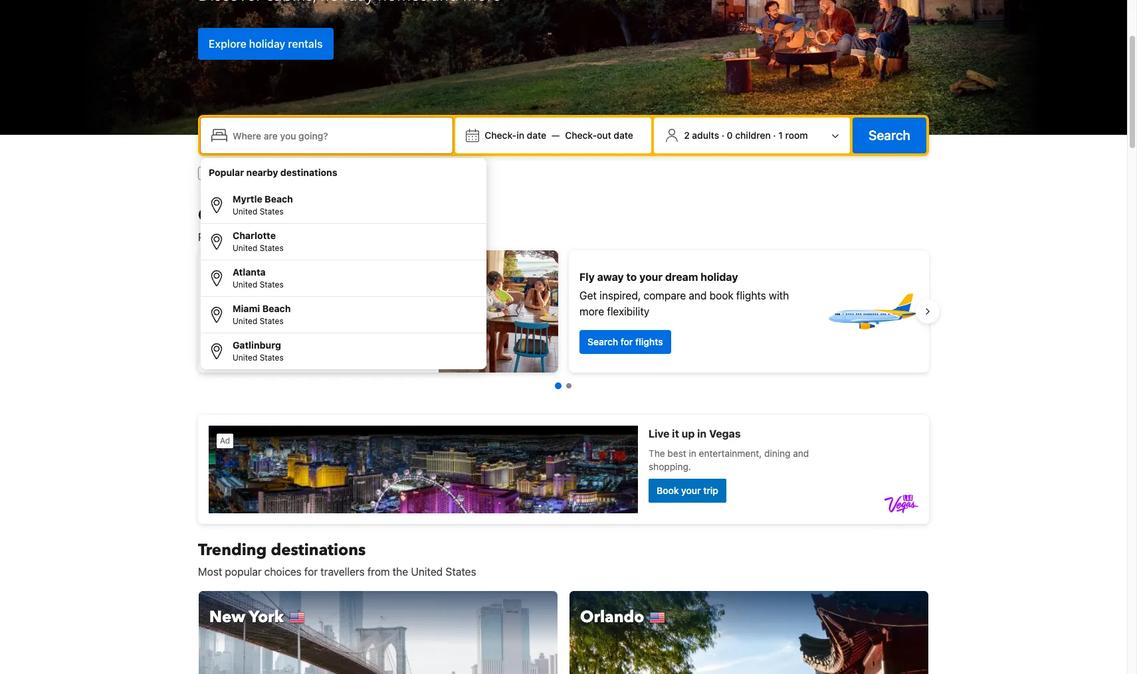 Task type: locate. For each thing, give the bounding box(es) containing it.
promotions,
[[198, 231, 256, 243]]

1 horizontal spatial check-
[[565, 130, 597, 141]]

united inside miami beach united states
[[233, 316, 257, 326]]

0 vertical spatial destinations
[[280, 167, 337, 178]]

from
[[367, 566, 390, 578]]

charlotte united states
[[233, 230, 284, 253]]

0 horizontal spatial and
[[287, 231, 305, 243]]

date right out
[[614, 130, 633, 141]]

list box containing popular nearby destinations
[[201, 158, 487, 370]]

1 vertical spatial search
[[588, 336, 618, 348]]

flights
[[736, 290, 766, 302], [635, 336, 663, 348]]

for left you
[[375, 231, 389, 243]]

states down charlotte
[[260, 243, 284, 253]]

0 horizontal spatial search
[[588, 336, 618, 348]]

0
[[727, 130, 733, 141]]

new york link
[[198, 591, 558, 675]]

0 horizontal spatial your
[[235, 263, 258, 275]]

destinations down where are you going? "field" on the top of page
[[280, 167, 337, 178]]

1 vertical spatial destinations
[[271, 540, 366, 562]]

main content
[[187, 205, 940, 675]]

trending destinations most popular choices for travellers from the united states
[[198, 540, 476, 578]]

holiday up book
[[701, 271, 738, 283]]

i'm
[[217, 167, 230, 179]]

0 horizontal spatial ·
[[722, 130, 724, 141]]

your right take
[[235, 263, 258, 275]]

main content containing offers
[[187, 205, 940, 675]]

travellers
[[321, 566, 365, 578]]

· left 1
[[773, 130, 776, 141]]

and
[[287, 231, 305, 243], [689, 290, 707, 302]]

0 vertical spatial flights
[[736, 290, 766, 302]]

atlanta
[[233, 267, 266, 278]]

1 vertical spatial beach
[[262, 303, 291, 314]]

popular nearby destinations group
[[201, 187, 487, 370]]

new york
[[209, 607, 284, 629]]

date right in
[[527, 130, 546, 141]]

1 vertical spatial and
[[689, 290, 707, 302]]

destinations up travellers
[[271, 540, 366, 562]]

your
[[235, 263, 258, 275], [639, 271, 663, 283]]

united inside atlanta united states
[[233, 280, 257, 290]]

find
[[217, 344, 236, 356]]

trending
[[198, 540, 267, 562]]

holiday left rentals
[[249, 38, 285, 50]]

many
[[265, 298, 291, 310]]

list box
[[201, 158, 487, 370]]

holiday inside take your longest holiday yet browse properties offering long- term stays, many at reduced monthly rates.
[[302, 263, 339, 275]]

and right deals
[[287, 231, 305, 243]]

fly away to your dream holiday image
[[825, 265, 919, 358]]

0 vertical spatial beach
[[265, 193, 293, 205]]

states up deals
[[260, 207, 284, 217]]

miami
[[233, 303, 260, 314]]

0 horizontal spatial holiday
[[249, 38, 285, 50]]

states
[[260, 207, 284, 217], [260, 243, 284, 253], [260, 280, 284, 290], [260, 316, 284, 326], [260, 353, 284, 363], [446, 566, 476, 578]]

2
[[684, 130, 690, 141]]

atlanta united states
[[233, 267, 284, 290]]

special
[[308, 231, 342, 243]]

date
[[527, 130, 546, 141], [614, 130, 633, 141]]

yet
[[342, 263, 358, 275]]

1 horizontal spatial search
[[869, 128, 911, 143]]

holiday
[[249, 38, 285, 50], [302, 263, 339, 275], [701, 271, 738, 283]]

1 horizontal spatial ·
[[773, 130, 776, 141]]

for inside offers promotions, deals and special offers for you
[[375, 231, 389, 243]]

york
[[249, 607, 284, 629]]

search for search for flights
[[588, 336, 618, 348]]

2 horizontal spatial holiday
[[701, 271, 738, 283]]

states down longest
[[260, 280, 284, 290]]

states down gatlinburg
[[260, 353, 284, 363]]

0 vertical spatial and
[[287, 231, 305, 243]]

check- left —
[[485, 130, 517, 141]]

·
[[722, 130, 724, 141], [773, 130, 776, 141]]

states inside the charlotte united states
[[260, 243, 284, 253]]

progress bar
[[555, 383, 572, 389]]

offering
[[299, 282, 337, 294]]

the
[[393, 566, 408, 578]]

beach for myrtle beach
[[265, 193, 293, 205]]

holiday up offering
[[302, 263, 339, 275]]

more
[[580, 306, 604, 318]]

beach
[[265, 193, 293, 205], [262, 303, 291, 314]]

1
[[778, 130, 783, 141]]

for
[[274, 167, 286, 179], [375, 231, 389, 243], [621, 336, 633, 348], [304, 566, 318, 578]]

reduced
[[306, 298, 346, 310]]

explore holiday rentals link
[[198, 28, 333, 59]]

0 horizontal spatial check-
[[485, 130, 517, 141]]

0 horizontal spatial date
[[527, 130, 546, 141]]

holiday inside fly away to your dream holiday get inspired, compare and book flights with more flexibility
[[701, 271, 738, 283]]

and inside offers promotions, deals and special offers for you
[[287, 231, 305, 243]]

1 horizontal spatial and
[[689, 290, 707, 302]]

1 horizontal spatial holiday
[[302, 263, 339, 275]]

united inside the charlotte united states
[[233, 243, 257, 253]]

· left 0
[[722, 130, 724, 141]]

take
[[209, 263, 233, 275]]

search for flights
[[588, 336, 663, 348]]

2 · from the left
[[773, 130, 776, 141]]

1 · from the left
[[722, 130, 724, 141]]

states right the
[[446, 566, 476, 578]]

take your longest holiday yet image
[[439, 251, 558, 373]]

destinations
[[280, 167, 337, 178], [271, 540, 366, 562]]

beach down the popular nearby destinations
[[265, 193, 293, 205]]

term
[[209, 298, 231, 310]]

gatlinburg
[[233, 340, 281, 351]]

united
[[233, 207, 257, 217], [233, 243, 257, 253], [233, 280, 257, 290], [233, 316, 257, 326], [233, 353, 257, 363], [411, 566, 443, 578]]

0 horizontal spatial flights
[[635, 336, 663, 348]]

region containing take your longest holiday yet
[[187, 245, 940, 378]]

fly
[[580, 271, 595, 283]]

flights down the flexibility
[[635, 336, 663, 348]]

beach inside miami beach united states
[[262, 303, 291, 314]]

your inside take your longest holiday yet browse properties offering long- term stays, many at reduced monthly rates.
[[235, 263, 258, 275]]

and left book
[[689, 290, 707, 302]]

beach down properties
[[262, 303, 291, 314]]

2 adults · 0 children · 1 room
[[684, 130, 808, 141]]

1 vertical spatial flights
[[635, 336, 663, 348]]

popular
[[225, 566, 262, 578]]

1 horizontal spatial your
[[639, 271, 663, 283]]

for left "work"
[[274, 167, 286, 179]]

flights left the 'with'
[[736, 290, 766, 302]]

for right choices
[[304, 566, 318, 578]]

search inside the search for flights "link"
[[588, 336, 618, 348]]

book
[[710, 290, 734, 302]]

monthly
[[209, 314, 248, 326]]

offers promotions, deals and special offers for you
[[198, 205, 409, 243]]

search
[[869, 128, 911, 143], [588, 336, 618, 348]]

beach inside myrtle beach united states
[[265, 193, 293, 205]]

browse
[[209, 282, 244, 294]]

check-out date button
[[560, 124, 639, 148]]

0 vertical spatial search
[[869, 128, 911, 143]]

states down many
[[260, 316, 284, 326]]

out
[[597, 130, 611, 141]]

1 horizontal spatial date
[[614, 130, 633, 141]]

1 horizontal spatial flights
[[736, 290, 766, 302]]

united inside the trending destinations most popular choices for travellers from the united states
[[411, 566, 443, 578]]

your right the to
[[639, 271, 663, 283]]

check- right —
[[565, 130, 597, 141]]

Where are you going? field
[[227, 124, 448, 148]]

i'm travelling for work
[[217, 167, 309, 179]]

for down the flexibility
[[621, 336, 633, 348]]

and inside fly away to your dream holiday get inspired, compare and book flights with more flexibility
[[689, 290, 707, 302]]

search inside search button
[[869, 128, 911, 143]]

region
[[187, 245, 940, 378]]

offers
[[198, 205, 246, 227]]

check-
[[485, 130, 517, 141], [565, 130, 597, 141]]

at
[[294, 298, 303, 310]]



Task type: describe. For each thing, give the bounding box(es) containing it.
orlando link
[[569, 591, 929, 675]]

flexibility
[[607, 306, 649, 318]]

adults
[[692, 130, 719, 141]]

2 check- from the left
[[565, 130, 597, 141]]

find a stay link
[[209, 338, 272, 362]]

work
[[288, 167, 309, 179]]

popular nearby destinations
[[209, 167, 337, 178]]

2 adults · 0 children · 1 room button
[[659, 123, 845, 148]]

check-in date button
[[479, 124, 552, 148]]

miami beach united states
[[233, 303, 291, 326]]

children
[[735, 130, 771, 141]]

advertisement region
[[198, 415, 929, 524]]

1 date from the left
[[527, 130, 546, 141]]

rentals
[[288, 38, 323, 50]]

popular
[[209, 167, 244, 178]]

flights inside "link"
[[635, 336, 663, 348]]

compare
[[644, 290, 686, 302]]

search for search
[[869, 128, 911, 143]]

properties
[[247, 282, 296, 294]]

holiday inside explore holiday rentals link
[[249, 38, 285, 50]]

room
[[785, 130, 808, 141]]

nearby
[[246, 167, 278, 178]]

most
[[198, 566, 222, 578]]

states inside the trending destinations most popular choices for travellers from the united states
[[446, 566, 476, 578]]

choices
[[264, 566, 302, 578]]

destinations inside list box
[[280, 167, 337, 178]]

for inside "link"
[[621, 336, 633, 348]]

with
[[769, 290, 789, 302]]

stay
[[246, 344, 264, 356]]

charlotte
[[233, 230, 276, 241]]

states inside myrtle beach united states
[[260, 207, 284, 217]]

get
[[580, 290, 597, 302]]

a
[[238, 344, 243, 356]]

gatlinburg united states
[[233, 340, 284, 363]]

orlando
[[580, 607, 644, 629]]

beach for miami beach
[[262, 303, 291, 314]]

states inside atlanta united states
[[260, 280, 284, 290]]

inspired,
[[600, 290, 641, 302]]

new
[[209, 607, 245, 629]]

longest
[[261, 263, 299, 275]]

rates.
[[250, 314, 278, 326]]

deals
[[259, 231, 284, 243]]

myrtle beach united states
[[233, 193, 293, 217]]

search for flights link
[[580, 330, 671, 354]]

check-in date — check-out date
[[485, 130, 633, 141]]

destinations inside the trending destinations most popular choices for travellers from the united states
[[271, 540, 366, 562]]

stays,
[[234, 298, 262, 310]]

long-
[[339, 282, 365, 294]]

for inside the trending destinations most popular choices for travellers from the united states
[[304, 566, 318, 578]]

offers
[[345, 231, 373, 243]]

united inside myrtle beach united states
[[233, 207, 257, 217]]

2 date from the left
[[614, 130, 633, 141]]

take your longest holiday yet browse properties offering long- term stays, many at reduced monthly rates.
[[209, 263, 365, 326]]

united inside "gatlinburg united states"
[[233, 353, 257, 363]]

find a stay
[[217, 344, 264, 356]]

progress bar inside main content
[[555, 383, 572, 389]]

away
[[597, 271, 624, 283]]

your inside fly away to your dream holiday get inspired, compare and book flights with more flexibility
[[639, 271, 663, 283]]

states inside miami beach united states
[[260, 316, 284, 326]]

search button
[[853, 118, 926, 154]]

explore holiday rentals
[[209, 38, 323, 50]]

myrtle
[[233, 193, 262, 205]]

explore
[[209, 38, 246, 50]]

you
[[392, 231, 409, 243]]

fly away to your dream holiday get inspired, compare and book flights with more flexibility
[[580, 271, 789, 318]]

dream
[[665, 271, 698, 283]]

flights inside fly away to your dream holiday get inspired, compare and book flights with more flexibility
[[736, 290, 766, 302]]

to
[[626, 271, 637, 283]]

states inside "gatlinburg united states"
[[260, 353, 284, 363]]

—
[[552, 130, 560, 141]]

travelling
[[232, 167, 271, 179]]

1 check- from the left
[[485, 130, 517, 141]]

in
[[517, 130, 524, 141]]



Task type: vqa. For each thing, say whether or not it's contained in the screenshot.
original
no



